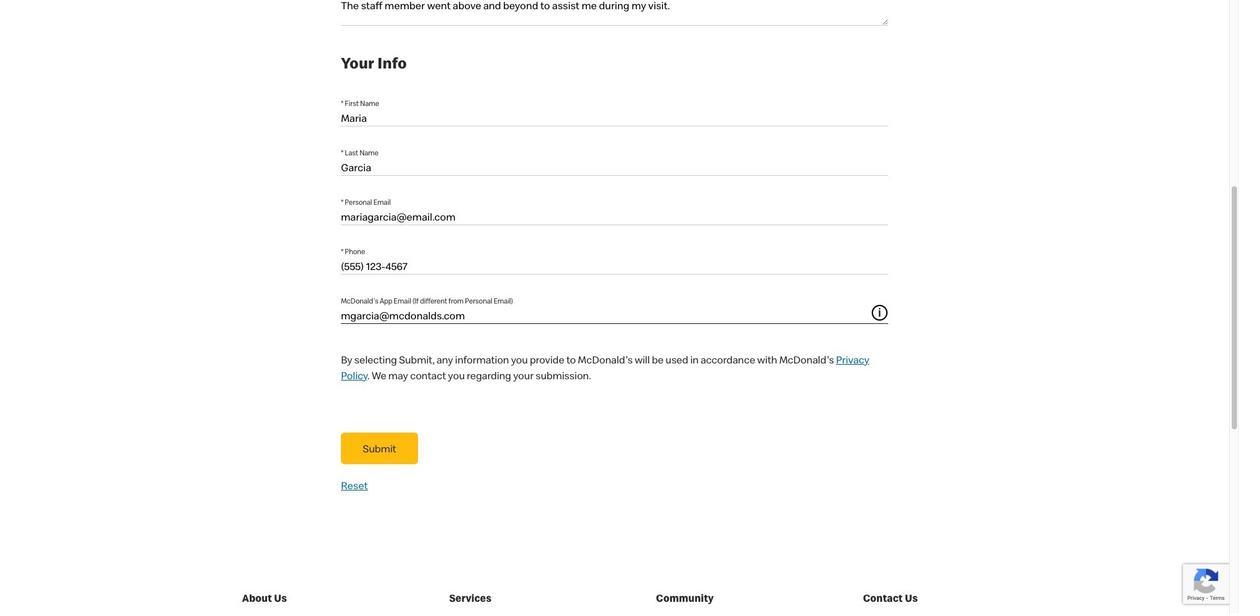 Task type: locate. For each thing, give the bounding box(es) containing it.
None text field
[[341, 203, 888, 226]]

None text field
[[341, 0, 888, 26], [341, 104, 888, 127], [341, 154, 888, 176], [341, 253, 888, 275], [341, 302, 888, 324], [341, 0, 888, 26], [341, 104, 888, 127], [341, 154, 888, 176], [341, 253, 888, 275], [341, 302, 888, 324]]



Task type: describe. For each thing, give the bounding box(es) containing it.
instructions to locate app email image
[[872, 306, 888, 321]]



Task type: vqa. For each thing, say whether or not it's contained in the screenshot.
'Instructions to locate App email' image
yes



